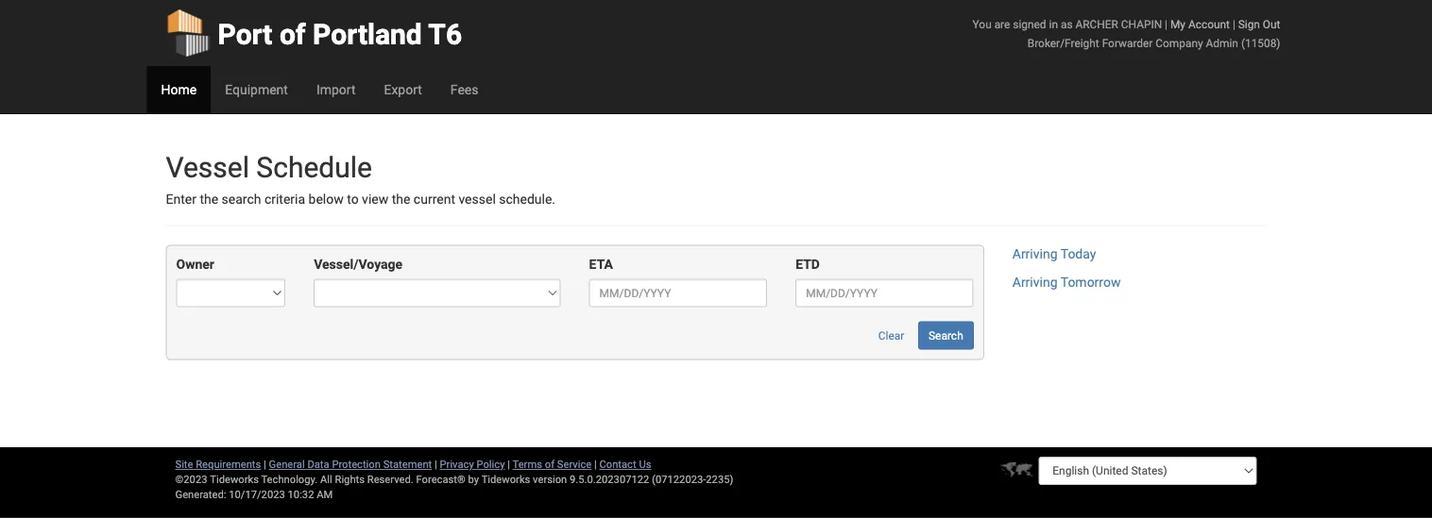 Task type: describe. For each thing, give the bounding box(es) containing it.
fees
[[450, 82, 478, 97]]

| left general
[[264, 459, 266, 471]]

| up forecast®
[[435, 459, 437, 471]]

schedule
[[256, 151, 372, 184]]

equipment
[[225, 82, 288, 97]]

sign out link
[[1238, 17, 1281, 31]]

10:32
[[288, 489, 314, 501]]

data
[[307, 459, 329, 471]]

arriving for arriving today
[[1012, 246, 1058, 262]]

as
[[1061, 17, 1073, 31]]

| up 9.5.0.202307122
[[594, 459, 597, 471]]

requirements
[[196, 459, 261, 471]]

below
[[309, 192, 344, 207]]

2235)
[[706, 474, 733, 486]]

version
[[533, 474, 567, 486]]

portland
[[313, 17, 422, 51]]

t6
[[428, 17, 462, 51]]

privacy policy link
[[440, 459, 505, 471]]

chapin
[[1121, 17, 1162, 31]]

equipment button
[[211, 66, 302, 113]]

tomorrow
[[1061, 275, 1121, 290]]

privacy
[[440, 459, 474, 471]]

arriving tomorrow link
[[1012, 275, 1121, 290]]

clear button
[[868, 322, 915, 350]]

9.5.0.202307122
[[570, 474, 649, 486]]

site requirements | general data protection statement | privacy policy | terms of service | contact us ©2023 tideworks technology. all rights reserved. forecast® by tideworks version 9.5.0.202307122 (07122023-2235) generated: 10/17/2023 10:32 am
[[175, 459, 733, 501]]

port of portland t6
[[218, 17, 462, 51]]

account
[[1188, 17, 1230, 31]]

technology.
[[261, 474, 318, 486]]

schedule.
[[499, 192, 556, 207]]

site
[[175, 459, 193, 471]]

(07122023-
[[652, 474, 706, 486]]

us
[[639, 459, 651, 471]]

1 the from the left
[[200, 192, 218, 207]]

policy
[[477, 459, 505, 471]]

arriving today
[[1012, 246, 1096, 262]]

site requirements link
[[175, 459, 261, 471]]

export
[[384, 82, 422, 97]]

archer
[[1076, 17, 1118, 31]]

arriving for arriving tomorrow
[[1012, 275, 1058, 290]]

view
[[362, 192, 388, 207]]

admin
[[1206, 36, 1238, 50]]

statement
[[383, 459, 432, 471]]

©2023 tideworks
[[175, 474, 259, 486]]

company
[[1156, 36, 1203, 50]]

tideworks
[[481, 474, 530, 486]]

criteria
[[264, 192, 305, 207]]

| left the sign
[[1233, 17, 1235, 31]]

(11508)
[[1241, 36, 1281, 50]]

ETD text field
[[796, 279, 974, 307]]

2 the from the left
[[392, 192, 410, 207]]

terms of service link
[[513, 459, 592, 471]]

home
[[161, 82, 197, 97]]



Task type: locate. For each thing, give the bounding box(es) containing it.
are
[[994, 17, 1010, 31]]

1 arriving from the top
[[1012, 246, 1058, 262]]

1 vertical spatial arriving
[[1012, 275, 1058, 290]]

import button
[[302, 66, 370, 113]]

ETA text field
[[589, 279, 767, 307]]

search
[[929, 329, 963, 342]]

forwarder
[[1102, 36, 1153, 50]]

2 arriving from the top
[[1012, 275, 1058, 290]]

general
[[269, 459, 305, 471]]

port of portland t6 link
[[166, 0, 462, 66]]

search button
[[918, 322, 974, 350]]

0 vertical spatial of
[[280, 17, 306, 51]]

eta
[[589, 257, 613, 272]]

broker/freight
[[1028, 36, 1099, 50]]

| up tideworks
[[508, 459, 510, 471]]

0 vertical spatial arriving
[[1012, 246, 1058, 262]]

0 horizontal spatial of
[[280, 17, 306, 51]]

vessel
[[459, 192, 496, 207]]

|
[[1165, 17, 1168, 31], [1233, 17, 1235, 31], [264, 459, 266, 471], [435, 459, 437, 471], [508, 459, 510, 471], [594, 459, 597, 471]]

generated:
[[175, 489, 226, 501]]

of inside the site requirements | general data protection statement | privacy policy | terms of service | contact us ©2023 tideworks technology. all rights reserved. forecast® by tideworks version 9.5.0.202307122 (07122023-2235) generated: 10/17/2023 10:32 am
[[545, 459, 555, 471]]

etd
[[796, 257, 820, 272]]

contact
[[599, 459, 636, 471]]

vessel
[[166, 151, 249, 184]]

rights
[[335, 474, 365, 486]]

arriving down arriving today
[[1012, 275, 1058, 290]]

clear
[[878, 329, 904, 342]]

my account link
[[1170, 17, 1230, 31]]

today
[[1061, 246, 1096, 262]]

contact us link
[[599, 459, 651, 471]]

fees button
[[436, 66, 493, 113]]

vessel/voyage
[[314, 257, 403, 272]]

protection
[[332, 459, 381, 471]]

export button
[[370, 66, 436, 113]]

arriving up the arriving tomorrow
[[1012, 246, 1058, 262]]

current
[[414, 192, 455, 207]]

service
[[557, 459, 592, 471]]

1 horizontal spatial the
[[392, 192, 410, 207]]

by
[[468, 474, 479, 486]]

my
[[1170, 17, 1186, 31]]

search
[[222, 192, 261, 207]]

import
[[316, 82, 356, 97]]

arriving tomorrow
[[1012, 275, 1121, 290]]

you are signed in as archer chapin | my account | sign out broker/freight forwarder company admin (11508)
[[973, 17, 1281, 50]]

owner
[[176, 257, 214, 272]]

enter
[[166, 192, 196, 207]]

you
[[973, 17, 992, 31]]

terms
[[513, 459, 542, 471]]

forecast®
[[416, 474, 466, 486]]

reserved.
[[367, 474, 414, 486]]

the
[[200, 192, 218, 207], [392, 192, 410, 207]]

| left the my
[[1165, 17, 1168, 31]]

of
[[280, 17, 306, 51], [545, 459, 555, 471]]

signed
[[1013, 17, 1046, 31]]

of up "version" at the left bottom
[[545, 459, 555, 471]]

of right port
[[280, 17, 306, 51]]

sign
[[1238, 17, 1260, 31]]

arriving today link
[[1012, 246, 1096, 262]]

home button
[[147, 66, 211, 113]]

the right view
[[392, 192, 410, 207]]

the right "enter"
[[200, 192, 218, 207]]

to
[[347, 192, 359, 207]]

port
[[218, 17, 272, 51]]

arriving
[[1012, 246, 1058, 262], [1012, 275, 1058, 290]]

10/17/2023
[[229, 489, 285, 501]]

1 vertical spatial of
[[545, 459, 555, 471]]

general data protection statement link
[[269, 459, 432, 471]]

in
[[1049, 17, 1058, 31]]

1 horizontal spatial of
[[545, 459, 555, 471]]

all
[[320, 474, 332, 486]]

am
[[317, 489, 333, 501]]

out
[[1263, 17, 1281, 31]]

vessel schedule enter the search criteria below to view the current vessel schedule.
[[166, 151, 556, 207]]

0 horizontal spatial the
[[200, 192, 218, 207]]



Task type: vqa. For each thing, say whether or not it's contained in the screenshot.
Don't
no



